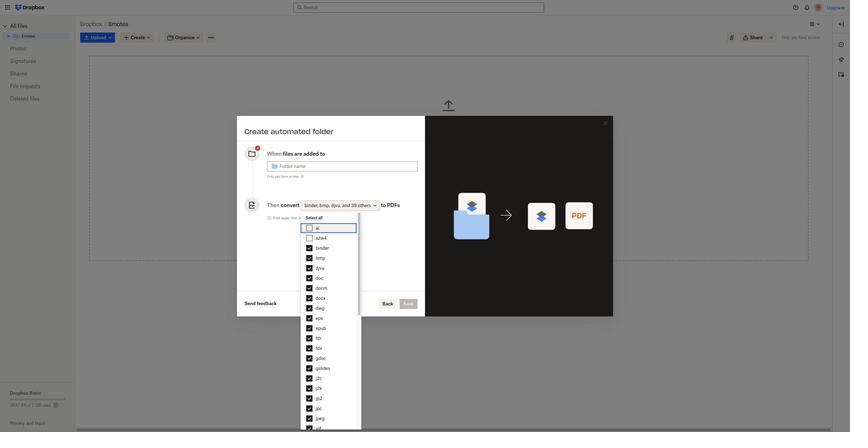 Task type: describe. For each thing, give the bounding box(es) containing it.
are
[[295, 151, 302, 157]]

upgrade link
[[828, 5, 846, 10]]

'upload'
[[444, 125, 461, 130]]

photos
[[10, 45, 26, 52]]

from
[[427, 190, 437, 195]]

dropbox logo - go to the homepage image
[[13, 3, 47, 13]]

drive
[[454, 190, 465, 195]]

access button
[[397, 169, 501, 182]]

to left add
[[446, 157, 450, 162]]

global header element
[[0, 0, 851, 15]]

fdr
[[316, 336, 322, 341]]

add
[[451, 157, 459, 162]]

manage
[[434, 225, 451, 231]]

the
[[436, 125, 443, 130]]

jpc
[[316, 406, 322, 412]]

all
[[319, 216, 323, 220]]

pdfs
[[387, 202, 400, 208]]

0 vertical spatial you
[[792, 35, 798, 40]]

file
[[10, 83, 19, 89]]

privacy
[[10, 421, 25, 426]]

30mb
[[298, 216, 308, 220]]

2
[[32, 403, 34, 408]]

kb
[[21, 403, 26, 408]]

be inside more ways to add content element
[[445, 208, 450, 213]]

djvu
[[316, 266, 325, 271]]

doc
[[316, 276, 323, 281]]

to up share and manage access to this folder
[[466, 208, 470, 213]]

/
[[104, 21, 107, 27]]

more ways to add content element
[[396, 156, 503, 241]]

others
[[358, 203, 371, 208]]

1 horizontal spatial only you have access
[[783, 35, 821, 40]]

jpf checkbox item
[[301, 424, 357, 433]]

signatures link
[[10, 55, 65, 67]]

gb
[[35, 403, 41, 408]]

requests
[[20, 83, 40, 89]]

dropbox / emotes
[[80, 21, 128, 27]]

deleted files link
[[10, 93, 65, 105]]

jpeg checkbox item
[[301, 414, 357, 424]]

emotes inside the all files tree
[[22, 34, 35, 38]]

more
[[422, 157, 433, 162]]

doc checkbox item
[[301, 274, 357, 284]]

1 vertical spatial folder
[[480, 208, 492, 213]]

photos link
[[10, 42, 65, 55]]

files are added to
[[283, 151, 325, 157]]

google
[[438, 190, 453, 195]]

jp2
[[316, 396, 323, 402]]

epub checkbox item
[[301, 324, 357, 334]]

get more space image
[[52, 402, 59, 409]]

1 vertical spatial this
[[473, 225, 481, 231]]

0 vertical spatial access
[[809, 35, 821, 40]]

0 vertical spatial emotes
[[109, 21, 128, 27]]

0 vertical spatial have
[[799, 35, 808, 40]]

to inside drop files here to upload, or use the 'upload' button
[[455, 118, 459, 123]]

to pdfs
[[381, 202, 400, 208]]

to up "manage"
[[440, 208, 444, 213]]

gslides checkbox item
[[301, 364, 357, 374]]

added inside more ways to add content element
[[452, 208, 464, 213]]

not
[[315, 216, 319, 220]]

docm
[[316, 286, 328, 291]]

all files link
[[10, 21, 75, 31]]

gdoc checkbox item
[[301, 354, 357, 364]]

fdx checkbox item
[[301, 344, 357, 354]]

j2k
[[316, 386, 322, 392]]

and for privacy and legal
[[26, 421, 34, 426]]

create automated folder
[[245, 127, 334, 136]]

then
[[267, 202, 280, 208]]

28.57 kb of 2 gb used
[[10, 403, 51, 408]]

binder, bmp, djvu, and 39 others button
[[301, 201, 380, 211]]

open details pane image
[[838, 20, 846, 28]]

all
[[10, 23, 16, 29]]

only you have access inside create automated folder dialog
[[267, 175, 299, 178]]

access
[[411, 173, 426, 178]]

folder inside dialog
[[313, 127, 334, 136]]

dropbox for dropbox / emotes
[[80, 21, 102, 27]]

files inside create automated folder dialog
[[283, 151, 293, 157]]

jpf
[[316, 426, 321, 432]]

eps
[[316, 316, 323, 321]]

dwg checkbox item
[[301, 304, 357, 314]]

and for share and manage access to this folder
[[425, 225, 433, 231]]

j2k checkbox item
[[301, 384, 357, 394]]

files for all
[[18, 23, 28, 29]]

privacy and legal
[[10, 421, 45, 426]]

create automated folder dialog
[[237, 116, 614, 317]]

binder checkbox item
[[301, 243, 357, 253]]

import from google drive
[[411, 190, 465, 195]]

bmp,
[[320, 203, 330, 208]]

azw4 checkbox item
[[301, 233, 357, 243]]

binder
[[316, 246, 329, 251]]

0 vertical spatial this
[[471, 208, 479, 213]]

djvu checkbox item
[[301, 264, 357, 274]]

deleted
[[10, 96, 29, 102]]

select
[[306, 216, 318, 220]]

all files
[[10, 23, 28, 29]]

0 vertical spatial only
[[783, 35, 791, 40]]

you inside create automated folder dialog
[[275, 175, 280, 178]]

automated
[[271, 127, 311, 136]]

signatures
[[10, 58, 36, 64]]

button
[[462, 125, 476, 130]]

dropbox basic
[[10, 391, 41, 396]]

files larger than 30mb will not be converted
[[274, 216, 340, 220]]

to right the are
[[320, 151, 325, 157]]



Task type: vqa. For each thing, say whether or not it's contained in the screenshot.


Task type: locate. For each thing, give the bounding box(es) containing it.
0 horizontal spatial added
[[304, 151, 319, 157]]

ai
[[316, 226, 320, 231]]

be down google
[[445, 208, 450, 213]]

files
[[18, 23, 28, 29], [30, 96, 40, 102], [434, 118, 443, 123], [283, 151, 293, 157], [430, 208, 439, 213]]

files down file requests link
[[30, 96, 40, 102]]

emotes link
[[13, 32, 69, 40]]

privacy and legal link
[[10, 421, 75, 426]]

request
[[411, 208, 429, 213]]

0 horizontal spatial access
[[289, 175, 299, 178]]

emotes
[[109, 21, 128, 27], [22, 34, 35, 38]]

or
[[423, 125, 427, 130]]

than
[[291, 216, 298, 220]]

0 vertical spatial folder
[[313, 127, 334, 136]]

and
[[343, 203, 350, 208], [425, 225, 433, 231], [26, 421, 34, 426]]

2 horizontal spatial and
[[425, 225, 433, 231]]

will
[[309, 216, 314, 220]]

1 vertical spatial only
[[267, 175, 274, 178]]

added right the are
[[304, 151, 319, 157]]

use
[[428, 125, 435, 130]]

then convert
[[267, 202, 300, 208]]

ways
[[434, 157, 445, 162]]

2 horizontal spatial access
[[809, 35, 821, 40]]

folder
[[313, 127, 334, 136], [480, 208, 492, 213], [482, 225, 494, 231]]

files
[[274, 216, 281, 220]]

39
[[351, 203, 357, 208]]

1 vertical spatial you
[[275, 175, 280, 178]]

share inside more ways to add content element
[[411, 225, 424, 231]]

and left 39
[[343, 203, 350, 208]]

jpeg
[[316, 416, 325, 422]]

you
[[792, 35, 798, 40], [275, 175, 280, 178]]

1 horizontal spatial have
[[799, 35, 808, 40]]

emotes right /
[[109, 21, 128, 27]]

jp2 checkbox item
[[301, 394, 357, 404]]

binder,
[[305, 203, 319, 208]]

1 vertical spatial be
[[320, 216, 324, 220]]

djvu,
[[332, 203, 341, 208]]

0 vertical spatial only you have access
[[783, 35, 821, 40]]

files right 'request'
[[430, 208, 439, 213]]

eps checkbox item
[[301, 314, 357, 324]]

deleted files
[[10, 96, 40, 102]]

only you have access
[[783, 35, 821, 40], [267, 175, 299, 178]]

files for drop
[[434, 118, 443, 123]]

request files to be added to this folder
[[411, 208, 492, 213]]

here
[[444, 118, 454, 123]]

1 vertical spatial only you have access
[[267, 175, 299, 178]]

be
[[445, 208, 450, 213], [320, 216, 324, 220]]

files for deleted
[[30, 96, 40, 102]]

j2c checkbox item
[[301, 374, 357, 384]]

basic
[[29, 391, 41, 396]]

create
[[245, 127, 269, 136]]

have
[[799, 35, 808, 40], [281, 175, 288, 178]]

docx
[[316, 296, 326, 301]]

files inside tree
[[18, 23, 28, 29]]

1 horizontal spatial only
[[783, 35, 791, 40]]

dropbox left /
[[80, 21, 102, 27]]

epub
[[316, 326, 326, 331]]

share and manage access to this folder
[[411, 225, 494, 231]]

of
[[27, 403, 31, 408]]

0 horizontal spatial emotes
[[22, 34, 35, 38]]

files inside more ways to add content element
[[430, 208, 439, 213]]

fdr checkbox item
[[301, 334, 357, 344]]

docm checkbox item
[[301, 284, 357, 294]]

dropbox for dropbox basic
[[10, 391, 28, 396]]

2 vertical spatial folder
[[482, 225, 494, 231]]

0 horizontal spatial dropbox
[[10, 391, 28, 396]]

share inside button
[[751, 35, 763, 40]]

more ways to add content
[[422, 157, 477, 162]]

and left legal
[[26, 421, 34, 426]]

upgrade
[[828, 5, 846, 10]]

1 horizontal spatial access
[[452, 225, 466, 231]]

added inside create automated folder dialog
[[304, 151, 319, 157]]

gslides
[[316, 366, 331, 371]]

files up the the
[[434, 118, 443, 123]]

added
[[304, 151, 319, 157], [452, 208, 464, 213]]

0 horizontal spatial have
[[281, 175, 288, 178]]

to left pdfs
[[381, 202, 386, 208]]

dropbox link
[[80, 20, 102, 28]]

1 vertical spatial emotes
[[22, 34, 35, 38]]

1 horizontal spatial be
[[445, 208, 450, 213]]

and inside binder, bmp, djvu, and 39 others dropdown button
[[343, 203, 350, 208]]

gdoc
[[316, 356, 326, 361]]

only
[[783, 35, 791, 40], [267, 175, 274, 178]]

content
[[460, 157, 477, 162]]

share button
[[740, 33, 767, 43]]

1 vertical spatial have
[[281, 175, 288, 178]]

dwg
[[316, 306, 325, 311]]

to
[[455, 118, 459, 123], [320, 151, 325, 157], [446, 157, 450, 162], [381, 202, 386, 208], [440, 208, 444, 213], [466, 208, 470, 213], [468, 225, 472, 231]]

docx checkbox item
[[301, 294, 357, 304]]

1 horizontal spatial emotes
[[109, 21, 128, 27]]

1 vertical spatial dropbox
[[10, 391, 28, 396]]

0 vertical spatial and
[[343, 203, 350, 208]]

0 vertical spatial share
[[751, 35, 763, 40]]

0 horizontal spatial and
[[26, 421, 34, 426]]

1 vertical spatial added
[[452, 208, 464, 213]]

files inside drop files here to upload, or use the 'upload' button
[[434, 118, 443, 123]]

be inside create automated folder dialog
[[320, 216, 324, 220]]

0 horizontal spatial be
[[320, 216, 324, 220]]

only inside create automated folder dialog
[[267, 175, 274, 178]]

1 horizontal spatial share
[[751, 35, 763, 40]]

select all
[[306, 216, 323, 220]]

1 horizontal spatial and
[[343, 203, 350, 208]]

this down request files to be added to this folder
[[473, 225, 481, 231]]

1 horizontal spatial you
[[792, 35, 798, 40]]

drop files here to upload, or use the 'upload' button
[[422, 118, 476, 130]]

and inside more ways to add content element
[[425, 225, 433, 231]]

larger
[[281, 216, 290, 220]]

access inside more ways to add content element
[[452, 225, 466, 231]]

open information panel image
[[838, 41, 846, 48]]

binder, bmp, djvu, and 39 others
[[305, 203, 371, 208]]

bmp checkbox item
[[301, 253, 357, 264]]

convert
[[281, 202, 300, 208]]

files left the are
[[283, 151, 293, 157]]

added down drive in the right top of the page
[[452, 208, 464, 213]]

access
[[809, 35, 821, 40], [289, 175, 299, 178], [452, 225, 466, 231]]

to right here
[[455, 118, 459, 123]]

28.57
[[10, 403, 20, 408]]

bmp
[[316, 256, 325, 261]]

shared
[[10, 71, 27, 77]]

access inside create automated folder dialog
[[289, 175, 299, 178]]

open activity image
[[838, 71, 846, 78]]

have inside create automated folder dialog
[[281, 175, 288, 178]]

drop
[[422, 118, 433, 123]]

this up share and manage access to this folder
[[471, 208, 479, 213]]

and left "manage"
[[425, 225, 433, 231]]

share for share
[[751, 35, 763, 40]]

to down request files to be added to this folder
[[468, 225, 472, 231]]

open pinned items image
[[838, 56, 846, 63]]

be right not
[[320, 216, 324, 220]]

legal
[[35, 421, 45, 426]]

files right all
[[18, 23, 28, 29]]

j2c
[[316, 376, 322, 381]]

share
[[751, 35, 763, 40], [411, 225, 424, 231]]

used
[[42, 403, 51, 408]]

folder permissions image
[[300, 174, 305, 179]]

file requests link
[[10, 80, 65, 93]]

ai checkbox item
[[301, 223, 357, 233]]

0 vertical spatial be
[[445, 208, 450, 213]]

dropbox up 28.57 at bottom left
[[10, 391, 28, 396]]

1 vertical spatial share
[[411, 225, 424, 231]]

jpc checkbox item
[[301, 404, 357, 414]]

0 vertical spatial added
[[304, 151, 319, 157]]

shared link
[[10, 67, 65, 80]]

Folder name text field
[[280, 163, 414, 170]]

1 vertical spatial and
[[425, 225, 433, 231]]

files for request
[[430, 208, 439, 213]]

0 vertical spatial dropbox
[[80, 21, 102, 27]]

all files tree
[[1, 21, 75, 41]]

share for share and manage access to this folder
[[411, 225, 424, 231]]

file requests
[[10, 83, 40, 89]]

upload,
[[460, 118, 476, 123]]

emotes down the all files
[[22, 34, 35, 38]]

0 horizontal spatial you
[[275, 175, 280, 178]]

1 vertical spatial access
[[289, 175, 299, 178]]

when
[[267, 151, 282, 157]]

fdx
[[316, 346, 322, 351]]

1 horizontal spatial dropbox
[[80, 21, 102, 27]]

2 vertical spatial access
[[452, 225, 466, 231]]

1 horizontal spatial added
[[452, 208, 464, 213]]

0 horizontal spatial share
[[411, 225, 424, 231]]

import
[[411, 190, 426, 195]]

0 horizontal spatial only
[[267, 175, 274, 178]]

0 horizontal spatial only you have access
[[267, 175, 299, 178]]

2 vertical spatial and
[[26, 421, 34, 426]]



